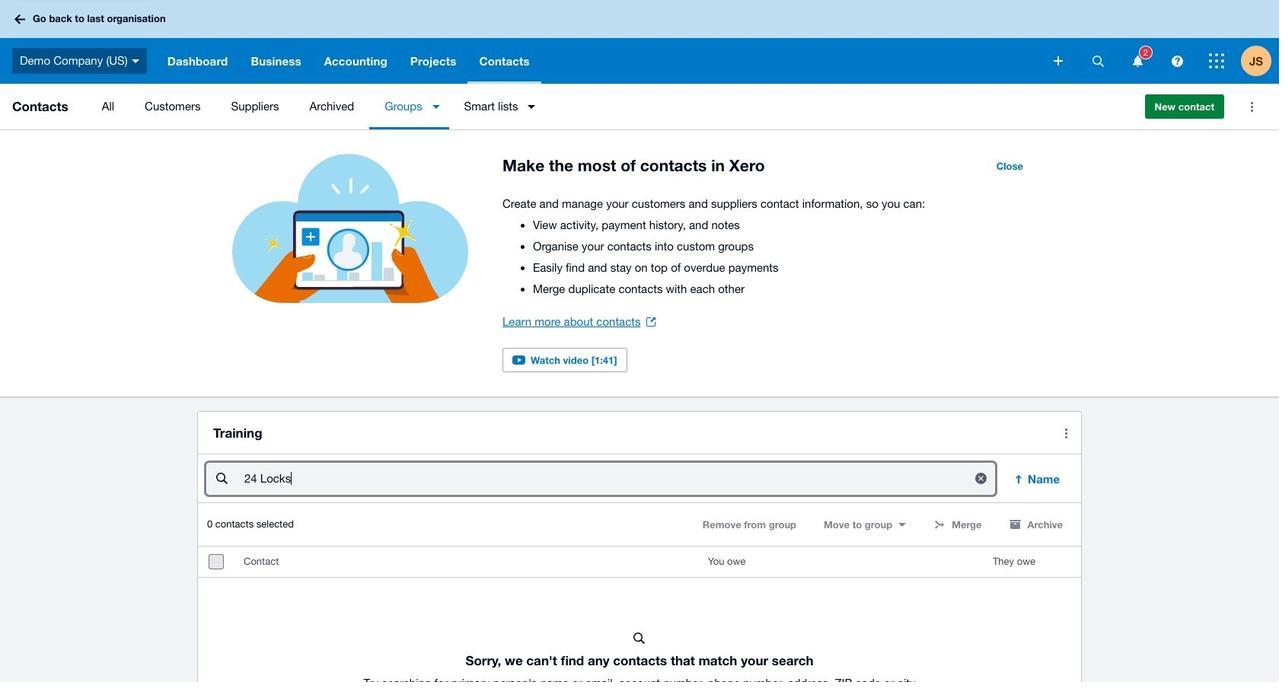 Task type: vqa. For each thing, say whether or not it's contained in the screenshot.
Shortcuts ICON
no



Task type: describe. For each thing, give the bounding box(es) containing it.
svg image
[[1054, 56, 1063, 66]]

Search for a contact field
[[243, 465, 961, 494]]



Task type: locate. For each thing, give the bounding box(es) containing it.
banner
[[0, 0, 1280, 84]]

0 vertical spatial actions menu image
[[1237, 91, 1267, 122]]

1 vertical spatial actions menu image
[[1051, 418, 1082, 449]]

actions menu image
[[1237, 91, 1267, 122], [1051, 418, 1082, 449]]

svg image
[[14, 14, 25, 24], [1210, 53, 1225, 69], [1093, 55, 1104, 67], [1133, 55, 1143, 67], [1172, 55, 1183, 67], [132, 59, 139, 63]]

0 horizontal spatial actions menu image
[[1051, 418, 1082, 449]]

menu
[[87, 84, 1133, 129]]

1 horizontal spatial actions menu image
[[1237, 91, 1267, 122]]

clear image
[[966, 463, 996, 494]]

contact list table element
[[198, 547, 1082, 682]]



